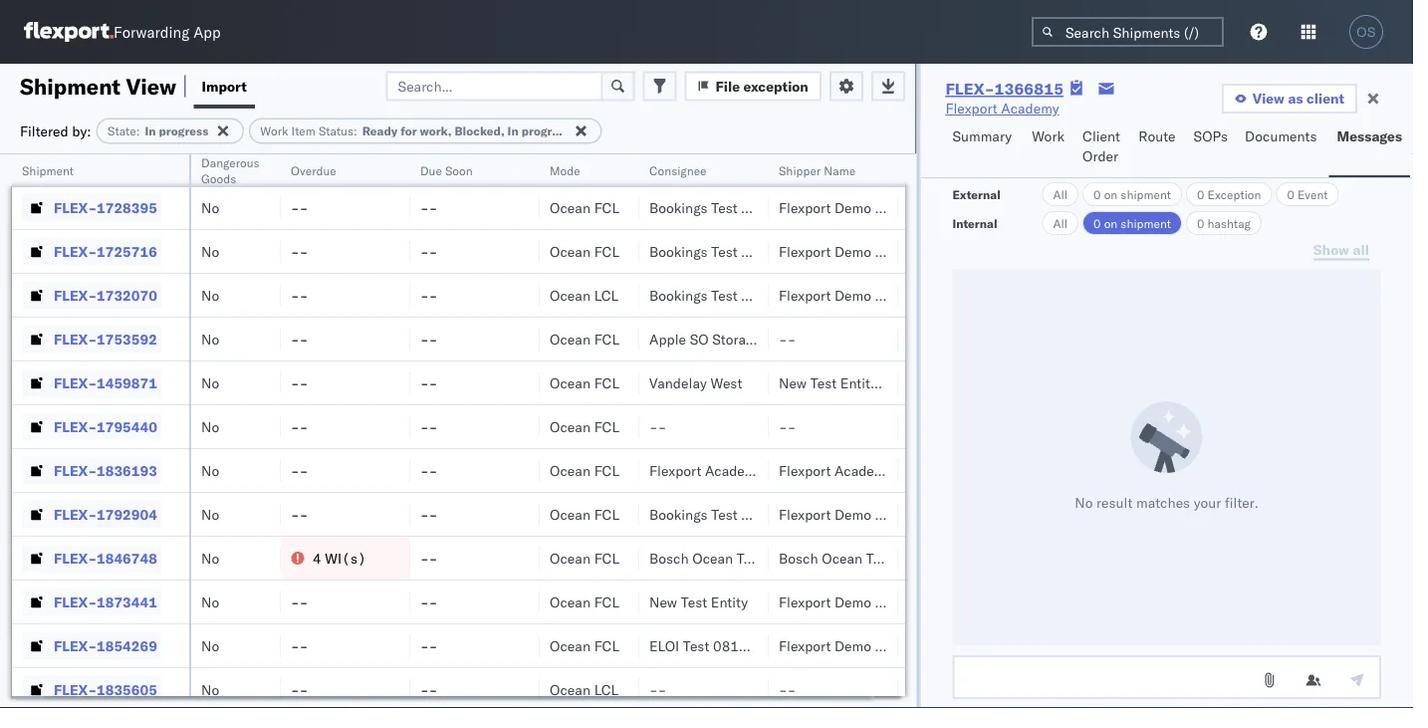Task type: locate. For each thing, give the bounding box(es) containing it.
work left item
[[260, 123, 288, 138]]

no for flex-1728395
[[201, 199, 219, 216]]

0 vertical spatial lcl
[[594, 286, 619, 304]]

1836193
[[97, 462, 157, 479]]

test for flex-1792904
[[711, 505, 738, 523]]

1 vertical spatial ocean lcl
[[550, 681, 619, 698]]

0 horizontal spatial in
[[145, 123, 156, 138]]

shipment for 0 hashtag
[[1121, 216, 1171, 231]]

bosch ocean test up new test entity
[[649, 549, 763, 567]]

resize handle column header for consignee
[[745, 154, 769, 708]]

shipper for flex-1732070
[[875, 286, 924, 304]]

resize handle column header for shipment
[[165, 154, 189, 708]]

0 horizontal spatial entity
[[711, 593, 748, 611]]

flex- down by:
[[54, 155, 97, 172]]

file
[[716, 77, 740, 95]]

flexport for 1873441
[[779, 593, 831, 611]]

1 horizontal spatial new
[[779, 374, 807, 391]]

hashtag
[[1208, 216, 1251, 231]]

forwarding app link
[[24, 22, 221, 42]]

5 ocean fcl from the top
[[550, 374, 619, 391]]

west
[[710, 374, 742, 391]]

result
[[1097, 494, 1133, 511]]

4 flexport demo shipper co. from the top
[[779, 286, 947, 304]]

flexport for 1629619
[[779, 155, 831, 172]]

flexport for 1836193
[[779, 462, 831, 479]]

shipment up by:
[[20, 72, 121, 100]]

dangerous
[[201, 155, 260, 170]]

2 bookings from the top
[[649, 199, 708, 216]]

1 on from the top
[[1104, 187, 1118, 202]]

4 fcl from the top
[[594, 330, 619, 348]]

1 bookings test consignee from the top
[[649, 155, 808, 172]]

no for flex-1873441
[[201, 593, 219, 611]]

shipper inside shipper name button
[[779, 163, 821, 178]]

client
[[1307, 90, 1344, 107]]

shipment inside button
[[22, 163, 74, 178]]

shipment down the filtered
[[22, 163, 74, 178]]

0 horizontal spatial work
[[260, 123, 288, 138]]

messages
[[1337, 127, 1402, 145]]

fcl for flex-1854269
[[594, 637, 619, 654]]

1854269
[[97, 637, 157, 654]]

2 bosch ocean test from the left
[[779, 549, 893, 567]]

demo for 1725716
[[835, 243, 872, 260]]

flex- down flex-1753592 "button"
[[54, 374, 97, 391]]

progress up mode
[[522, 123, 571, 138]]

0 horizontal spatial :
[[136, 123, 140, 138]]

1459871
[[97, 374, 157, 391]]

flex- down the flex-1725716 button
[[54, 286, 97, 304]]

flex- up flexport academy
[[946, 79, 995, 99]]

academy left (us)
[[705, 462, 763, 479]]

new for new test entity
[[649, 593, 677, 611]]

2 progress from the left
[[522, 123, 571, 138]]

1 vertical spatial shipment
[[1121, 216, 1171, 231]]

1 all from the top
[[1053, 187, 1068, 202]]

new up eloi
[[649, 593, 677, 611]]

1 shipment from the top
[[1121, 187, 1171, 202]]

7 fcl from the top
[[594, 462, 619, 479]]

10 fcl from the top
[[594, 593, 619, 611]]

no
[[201, 155, 219, 172], [201, 199, 219, 216], [201, 243, 219, 260], [201, 286, 219, 304], [201, 330, 219, 348], [201, 374, 219, 391], [201, 418, 219, 435], [201, 462, 219, 479], [1075, 494, 1093, 511], [201, 505, 219, 523], [201, 549, 219, 567], [201, 593, 219, 611], [201, 637, 219, 654], [201, 681, 219, 698]]

:
[[136, 123, 140, 138], [354, 123, 357, 138]]

ocean fcl for flex-1846748
[[550, 549, 619, 567]]

no for flex-1459871
[[201, 374, 219, 391]]

dangerous goods
[[201, 155, 260, 186]]

shipper for flex-1873441
[[875, 593, 924, 611]]

1 fcl from the top
[[594, 155, 619, 172]]

4 bookings test consignee from the top
[[649, 286, 808, 304]]

1 vertical spatial 0 on shipment
[[1094, 216, 1171, 231]]

1 resize handle column header from the left
[[165, 154, 189, 708]]

0 horizontal spatial bosch
[[649, 549, 689, 567]]

11 fcl from the top
[[594, 637, 619, 654]]

flex- down flex-1836193 button
[[54, 505, 97, 523]]

test for flex-1854269
[[683, 637, 709, 654]]

2 bookings test consignee from the top
[[649, 199, 808, 216]]

3 co. from the top
[[928, 243, 947, 260]]

3 bookings from the top
[[649, 243, 708, 260]]

2 ocean fcl from the top
[[550, 199, 619, 216]]

flex- down flex-1732070 button
[[54, 330, 97, 348]]

soon
[[445, 163, 473, 178]]

flex- down flex-1728395 button at the left top of page
[[54, 243, 97, 260]]

academy
[[1001, 100, 1059, 117], [705, 462, 763, 479], [835, 462, 893, 479]]

1 vertical spatial on
[[1104, 216, 1118, 231]]

1 horizontal spatial :
[[354, 123, 357, 138]]

6 co. from the top
[[928, 593, 947, 611]]

flex- down the flex-1795440 button
[[54, 462, 97, 479]]

7 resize handle column header from the left
[[874, 154, 898, 708]]

2 ocean lcl from the top
[[550, 681, 619, 698]]

test for flex-1732070
[[711, 286, 738, 304]]

flex- down shipment button
[[54, 199, 97, 216]]

in right state
[[145, 123, 156, 138]]

1 horizontal spatial in
[[508, 123, 519, 138]]

no for flex-1835605
[[201, 681, 219, 698]]

2 lcl from the top
[[594, 681, 619, 698]]

1 vertical spatial all button
[[1042, 211, 1079, 235]]

work for work item status : ready for work, blocked, in progress
[[260, 123, 288, 138]]

1732070
[[97, 286, 157, 304]]

apple
[[649, 330, 686, 348]]

bookings for flex-1629619
[[649, 155, 708, 172]]

entity left 2
[[840, 374, 877, 391]]

ocean fcl
[[550, 155, 619, 172], [550, 199, 619, 216], [550, 243, 619, 260], [550, 330, 619, 348], [550, 374, 619, 391], [550, 418, 619, 435], [550, 462, 619, 479], [550, 505, 619, 523], [550, 549, 619, 567], [550, 593, 619, 611], [550, 637, 619, 654]]

flex-1753592 button
[[22, 325, 161, 353]]

2 demo from the top
[[835, 199, 872, 216]]

view left "as"
[[1253, 90, 1285, 107]]

work inside button
[[1032, 127, 1065, 145]]

consignee inside button
[[649, 163, 707, 178]]

3 demo from the top
[[835, 243, 872, 260]]

ocean for 1725716
[[550, 243, 591, 260]]

state : in progress
[[108, 123, 208, 138]]

dangerous goods button
[[191, 150, 273, 186]]

shipper for flex-1728395
[[875, 199, 924, 216]]

flex- inside "button"
[[54, 330, 97, 348]]

goods
[[201, 171, 236, 186]]

ocean fcl for flex-1854269
[[550, 637, 619, 654]]

1 horizontal spatial bosch
[[779, 549, 818, 567]]

5 flexport demo shipper co. from the top
[[779, 505, 947, 523]]

2 0 on shipment from the top
[[1094, 216, 1171, 231]]

0
[[1094, 187, 1101, 202], [1197, 187, 1205, 202], [1287, 187, 1295, 202], [1094, 216, 1101, 231], [1197, 216, 1205, 231]]

3 bookings test consignee from the top
[[649, 243, 808, 260]]

8 ocean fcl from the top
[[550, 505, 619, 523]]

1 : from the left
[[136, 123, 140, 138]]

no result matches your filter.
[[1075, 494, 1259, 511]]

ocean for 1459871
[[550, 374, 591, 391]]

test for flex-1725716
[[711, 243, 738, 260]]

7 ocean fcl from the top
[[550, 462, 619, 479]]

progress up dangerous
[[159, 123, 208, 138]]

no for flex-1629619
[[201, 155, 219, 172]]

sops button
[[1186, 119, 1237, 177]]

3 fcl from the top
[[594, 243, 619, 260]]

lcl for -
[[594, 681, 619, 698]]

view up "state : in progress"
[[126, 72, 176, 100]]

1 vertical spatial lcl
[[594, 681, 619, 698]]

1 horizontal spatial work
[[1032, 127, 1065, 145]]

on for 0 hashtag
[[1104, 216, 1118, 231]]

flex- for 1366815
[[946, 79, 995, 99]]

flexport for 1728395
[[779, 199, 831, 216]]

bookings for flex-1725716
[[649, 243, 708, 260]]

flexport demo shipper co. for 1792904
[[779, 505, 947, 523]]

flex- down flex-1792904 button
[[54, 549, 97, 567]]

1792904
[[97, 505, 157, 523]]

7 co. from the top
[[928, 637, 947, 654]]

0 vertical spatial all button
[[1042, 182, 1079, 206]]

6 demo from the top
[[835, 593, 872, 611]]

2 flexport demo shipper co. from the top
[[779, 199, 947, 216]]

6 flexport demo shipper co. from the top
[[779, 593, 947, 611]]

flex-1835605 button
[[22, 676, 161, 704]]

0 vertical spatial on
[[1104, 187, 1118, 202]]

1 lcl from the top
[[594, 286, 619, 304]]

5 demo from the top
[[835, 505, 872, 523]]

item
[[291, 123, 315, 138]]

view
[[126, 72, 176, 100], [1253, 90, 1285, 107]]

bookings for flex-1728395
[[649, 199, 708, 216]]

bookings test consignee
[[649, 155, 808, 172], [649, 199, 808, 216], [649, 243, 808, 260], [649, 286, 808, 304], [649, 505, 808, 523]]

due soon
[[420, 163, 473, 178]]

flex-1873441 button
[[22, 588, 161, 616]]

4 wi(s)
[[313, 549, 366, 567]]

ocean fcl for flex-1792904
[[550, 505, 619, 523]]

new down (do in the right top of the page
[[779, 374, 807, 391]]

4 ocean fcl from the top
[[550, 330, 619, 348]]

on
[[1104, 187, 1118, 202], [1104, 216, 1118, 231]]

1 bookings from the top
[[649, 155, 708, 172]]

6 fcl from the top
[[594, 418, 619, 435]]

so
[[690, 330, 709, 348]]

file exception button
[[685, 71, 822, 101], [685, 71, 822, 101]]

2 fcl from the top
[[594, 199, 619, 216]]

work down 1366815
[[1032, 127, 1065, 145]]

6 ocean fcl from the top
[[550, 418, 619, 435]]

flex- down flex-1873441 button
[[54, 637, 97, 654]]

entity up 081801
[[711, 593, 748, 611]]

flex-1629619 button
[[22, 150, 161, 178]]

summary
[[952, 127, 1012, 145]]

5 bookings from the top
[[649, 505, 708, 523]]

no for flex-1795440
[[201, 418, 219, 435]]

flex-1459871 button
[[22, 369, 161, 397]]

ltd.
[[933, 462, 958, 479]]

vandelay
[[649, 374, 707, 391]]

flex- for 1792904
[[54, 505, 97, 523]]

6 resize handle column header from the left
[[745, 154, 769, 708]]

route button
[[1131, 119, 1186, 177]]

exception
[[743, 77, 809, 95]]

flexport for 1732070
[[779, 286, 831, 304]]

9 ocean fcl from the top
[[550, 549, 619, 567]]

ocean for 1836193
[[550, 462, 591, 479]]

2 co. from the top
[[928, 199, 947, 216]]

9 fcl from the top
[[594, 549, 619, 567]]

: left the ready
[[354, 123, 357, 138]]

4 demo from the top
[[835, 286, 872, 304]]

7 demo from the top
[[835, 637, 872, 654]]

(sz)
[[896, 462, 930, 479]]

shipment for shipment view
[[20, 72, 121, 100]]

0 on shipment for 0 hashtag
[[1094, 216, 1171, 231]]

10 ocean fcl from the top
[[550, 593, 619, 611]]

0 horizontal spatial view
[[126, 72, 176, 100]]

1 demo from the top
[[835, 155, 872, 172]]

consignee
[[741, 155, 808, 172], [649, 163, 707, 178], [741, 199, 808, 216], [741, 243, 808, 260], [741, 286, 808, 304], [741, 505, 808, 523]]

consignee for flex-1732070
[[741, 286, 808, 304]]

storage
[[712, 330, 760, 348]]

resize handle column header
[[165, 154, 189, 708], [257, 154, 281, 708], [386, 154, 410, 708], [516, 154, 540, 708], [615, 154, 639, 708], [745, 154, 769, 708], [874, 154, 898, 708]]

flex- down flex-1846748 button
[[54, 593, 97, 611]]

filtered by:
[[20, 122, 91, 139]]

bosch down (us)
[[779, 549, 818, 567]]

flex- inside button
[[54, 681, 97, 698]]

view as client button
[[1222, 84, 1357, 114]]

1 horizontal spatial bosch ocean test
[[779, 549, 893, 567]]

all for external
[[1053, 187, 1068, 202]]

2 resize handle column header from the left
[[257, 154, 281, 708]]

lcl for bookings
[[594, 286, 619, 304]]

sops
[[1194, 127, 1228, 145]]

order
[[1083, 147, 1119, 165]]

ocean for 1835605
[[550, 681, 591, 698]]

1 horizontal spatial view
[[1253, 90, 1285, 107]]

1 horizontal spatial progress
[[522, 123, 571, 138]]

in right blocked,
[[508, 123, 519, 138]]

work for work
[[1032, 127, 1065, 145]]

flex- down flex-1854269 button
[[54, 681, 97, 698]]

ocean for 1846748
[[550, 549, 591, 567]]

1 ocean fcl from the top
[[550, 155, 619, 172]]

shipper for flex-1854269
[[875, 637, 924, 654]]

0 vertical spatial shipment
[[1121, 187, 1171, 202]]

0 vertical spatial all
[[1053, 187, 1068, 202]]

co. for 1725716
[[928, 243, 947, 260]]

5 co. from the top
[[928, 505, 947, 523]]

flex-1792904 button
[[22, 500, 161, 528]]

5 resize handle column header from the left
[[615, 154, 639, 708]]

academy for flexport academy (us) inc.
[[705, 462, 763, 479]]

flex-1873441
[[54, 593, 157, 611]]

flex- down 'flex-1459871' button
[[54, 418, 97, 435]]

7 flexport demo shipper co. from the top
[[779, 637, 947, 654]]

1 vertical spatial shipment
[[22, 163, 74, 178]]

demo for 1629619
[[835, 155, 872, 172]]

flexport for 1725716
[[779, 243, 831, 260]]

import
[[202, 77, 247, 95]]

resize handle column header for shipper name
[[874, 154, 898, 708]]

2 on from the top
[[1104, 216, 1118, 231]]

work,
[[420, 123, 452, 138]]

shipper
[[875, 155, 924, 172], [779, 163, 821, 178], [875, 199, 924, 216], [875, 243, 924, 260], [875, 286, 924, 304], [875, 505, 924, 523], [875, 593, 924, 611], [875, 637, 924, 654]]

4 bookings from the top
[[649, 286, 708, 304]]

entity for new test entity
[[711, 593, 748, 611]]

1 co. from the top
[[928, 155, 947, 172]]

3 ocean fcl from the top
[[550, 243, 619, 260]]

view as client
[[1253, 90, 1344, 107]]

consignee button
[[639, 158, 749, 178]]

internal
[[952, 216, 998, 231]]

3 flexport demo shipper co. from the top
[[779, 243, 947, 260]]

flexport for 1854269
[[779, 637, 831, 654]]

overdue
[[291, 163, 336, 178]]

client order button
[[1075, 119, 1131, 177]]

bosch
[[649, 549, 689, 567], [779, 549, 818, 567]]

0 vertical spatial new
[[779, 374, 807, 391]]

0 vertical spatial ocean lcl
[[550, 286, 619, 304]]

ocean fcl for flex-1873441
[[550, 593, 619, 611]]

5 fcl from the top
[[594, 374, 619, 391]]

progress
[[159, 123, 208, 138], [522, 123, 571, 138]]

1 horizontal spatial academy
[[835, 462, 893, 479]]

4 co. from the top
[[928, 286, 947, 304]]

1 0 on shipment from the top
[[1094, 187, 1171, 202]]

0 vertical spatial 0 on shipment
[[1094, 187, 1171, 202]]

0 vertical spatial entity
[[840, 374, 877, 391]]

bosch up new test entity
[[649, 549, 689, 567]]

1 all button from the top
[[1042, 182, 1079, 206]]

: up 1629619 on the top left of page
[[136, 123, 140, 138]]

test for flex-1728395
[[711, 199, 738, 216]]

ocean for 1795440
[[550, 418, 591, 435]]

1 vertical spatial new
[[649, 593, 677, 611]]

demo for 1792904
[[835, 505, 872, 523]]

fcl for flex-1795440
[[594, 418, 619, 435]]

5 bookings test consignee from the top
[[649, 505, 808, 523]]

2 shipment from the top
[[1121, 216, 1171, 231]]

ocean fcl for flex-1459871
[[550, 374, 619, 391]]

filtered
[[20, 122, 68, 139]]

resize handle column header for mode
[[615, 154, 639, 708]]

2 all from the top
[[1053, 216, 1068, 231]]

fcl for flex-1725716
[[594, 243, 619, 260]]

flexport academy
[[946, 100, 1059, 117]]

1 vertical spatial all
[[1053, 216, 1068, 231]]

flex- for 1753592
[[54, 330, 97, 348]]

0 horizontal spatial bosch ocean test
[[649, 549, 763, 567]]

fcl for flex-1836193
[[594, 462, 619, 479]]

flex-
[[946, 79, 995, 99], [54, 155, 97, 172], [54, 199, 97, 216], [54, 243, 97, 260], [54, 286, 97, 304], [54, 330, 97, 348], [54, 374, 97, 391], [54, 418, 97, 435], [54, 462, 97, 479], [54, 505, 97, 523], [54, 549, 97, 567], [54, 593, 97, 611], [54, 637, 97, 654], [54, 681, 97, 698]]

2 all button from the top
[[1042, 211, 1079, 235]]

11 ocean fcl from the top
[[550, 637, 619, 654]]

academy right "inc."
[[835, 462, 893, 479]]

bookings
[[649, 155, 708, 172], [649, 199, 708, 216], [649, 243, 708, 260], [649, 286, 708, 304], [649, 505, 708, 523]]

0 horizontal spatial academy
[[705, 462, 763, 479]]

flexport academy link
[[946, 99, 1059, 119]]

1 ocean lcl from the top
[[550, 286, 619, 304]]

shipment
[[20, 72, 121, 100], [22, 163, 74, 178]]

1 vertical spatial entity
[[711, 593, 748, 611]]

1 flexport demo shipper co. from the top
[[779, 155, 947, 172]]

academy down 1366815
[[1001, 100, 1059, 117]]

demo for 1732070
[[835, 286, 872, 304]]

bosch ocean test down "inc."
[[779, 549, 893, 567]]

2 horizontal spatial academy
[[1001, 100, 1059, 117]]

fcl for flex-1459871
[[594, 374, 619, 391]]

no for flex-1792904
[[201, 505, 219, 523]]

inc.
[[806, 462, 830, 479]]

flex-1753592
[[54, 330, 157, 348]]

0 horizontal spatial new
[[649, 593, 677, 611]]

fcl for flex-1753592
[[594, 330, 619, 348]]

1725716
[[97, 243, 157, 260]]

1 horizontal spatial entity
[[840, 374, 877, 391]]

no for flex-1725716
[[201, 243, 219, 260]]

demo for 1854269
[[835, 637, 872, 654]]

8 fcl from the top
[[594, 505, 619, 523]]

0 horizontal spatial progress
[[159, 123, 208, 138]]

1 in from the left
[[145, 123, 156, 138]]

None text field
[[952, 655, 1381, 699]]

0 vertical spatial shipment
[[20, 72, 121, 100]]

flexport demo shipper co. for 1732070
[[779, 286, 947, 304]]

ocean lcl
[[550, 286, 619, 304], [550, 681, 619, 698]]



Task type: vqa. For each thing, say whether or not it's contained in the screenshot.
Angeles,
no



Task type: describe. For each thing, give the bounding box(es) containing it.
external
[[952, 187, 1001, 202]]

flexport demo shipper co. for 1728395
[[779, 199, 947, 216]]

due
[[420, 163, 442, 178]]

client order
[[1083, 127, 1120, 165]]

shipper name button
[[769, 158, 878, 178]]

fcl for flex-1873441
[[594, 593, 619, 611]]

flex- for 1836193
[[54, 462, 97, 479]]

status
[[319, 123, 354, 138]]

apple so storage (do not use)
[[649, 330, 864, 348]]

flex- for 1846748
[[54, 549, 97, 567]]

ocean fcl for flex-1753592
[[550, 330, 619, 348]]

not
[[797, 330, 824, 348]]

flex- for 1459871
[[54, 374, 97, 391]]

flex- for 1629619
[[54, 155, 97, 172]]

2 bosch from the left
[[779, 549, 818, 567]]

state
[[108, 123, 136, 138]]

flex-1854269 button
[[22, 632, 161, 660]]

Search Shipments (/) text field
[[1032, 17, 1224, 47]]

resize handle column header for dangerous goods
[[257, 154, 281, 708]]

academy for flexport academy
[[1001, 100, 1059, 117]]

fcl for flex-1629619
[[594, 155, 619, 172]]

ocean lcl for --
[[550, 681, 619, 698]]

fcl for flex-1728395
[[594, 199, 619, 216]]

ocean for 1854269
[[550, 637, 591, 654]]

flex-1835605
[[54, 681, 157, 698]]

co. for 1873441
[[928, 593, 947, 611]]

flex-1366815 link
[[946, 79, 1064, 99]]

new for new test entity 2
[[779, 374, 807, 391]]

Search... text field
[[386, 71, 603, 101]]

documents button
[[1237, 119, 1329, 177]]

ocean for 1753592
[[550, 330, 591, 348]]

co. for 1732070
[[928, 286, 947, 304]]

0 event
[[1287, 187, 1328, 202]]

ocean fcl for flex-1728395
[[550, 199, 619, 216]]

0 exception
[[1197, 187, 1261, 202]]

ocean fcl for flex-1836193
[[550, 462, 619, 479]]

no for flex-1753592
[[201, 330, 219, 348]]

flex-1629619
[[54, 155, 157, 172]]

flex- for 1835605
[[54, 681, 97, 698]]

matches
[[1136, 494, 1190, 511]]

work button
[[1024, 119, 1075, 177]]

flex-1795440
[[54, 418, 157, 435]]

flex- for 1725716
[[54, 243, 97, 260]]

flex-1795440 button
[[22, 413, 161, 441]]

import button
[[194, 64, 255, 109]]

client
[[1083, 127, 1120, 145]]

flexport academy (sz) ltd.
[[779, 462, 958, 479]]

2 in from the left
[[508, 123, 519, 138]]

flex-1836193 button
[[22, 457, 161, 485]]

shipper for flex-1792904
[[875, 505, 924, 523]]

for
[[401, 123, 417, 138]]

ocean lcl for bookings test consignee
[[550, 286, 619, 304]]

flexport demo shipper co. for 1854269
[[779, 637, 947, 654]]

flex-1846748 button
[[22, 544, 161, 572]]

ocean for 1873441
[[550, 593, 591, 611]]

app
[[193, 22, 221, 41]]

consignee for flex-1728395
[[741, 199, 808, 216]]

fcl for flex-1792904
[[594, 505, 619, 523]]

no for flex-1732070
[[201, 286, 219, 304]]

forwarding app
[[114, 22, 221, 41]]

ocean for 1728395
[[550, 199, 591, 216]]

0 hashtag
[[1197, 216, 1251, 231]]

flex- for 1873441
[[54, 593, 97, 611]]

consignee for flex-1792904
[[741, 505, 808, 523]]

bookings test consignee for flex-1732070
[[649, 286, 808, 304]]

flexport for 1792904
[[779, 505, 831, 523]]

flex-1728395 button
[[22, 194, 161, 222]]

flexport academy (us) inc.
[[649, 462, 830, 479]]

flex- for 1854269
[[54, 637, 97, 654]]

name
[[824, 163, 856, 178]]

blocked,
[[455, 123, 505, 138]]

eloi test 081801
[[649, 637, 765, 654]]

(do
[[764, 330, 793, 348]]

flex- for 1732070
[[54, 286, 97, 304]]

no for flex-1846748
[[201, 549, 219, 567]]

bookings for flex-1732070
[[649, 286, 708, 304]]

view inside button
[[1253, 90, 1285, 107]]

flex-1792904
[[54, 505, 157, 523]]

1873441
[[97, 593, 157, 611]]

academy for flexport academy (sz) ltd.
[[835, 462, 893, 479]]

flex-1854269
[[54, 637, 157, 654]]

1835605
[[97, 681, 157, 698]]

1 progress from the left
[[159, 123, 208, 138]]

2
[[881, 374, 890, 391]]

test for flex-1873441
[[681, 593, 707, 611]]

os button
[[1344, 9, 1389, 55]]

test for flex-1629619
[[711, 155, 738, 172]]

wi(s)
[[325, 549, 366, 567]]

flex-1725716 button
[[22, 238, 161, 265]]

no for flex-1836193
[[201, 462, 219, 479]]

work item status : ready for work, blocked, in progress
[[260, 123, 571, 138]]

bookings test consignee for flex-1792904
[[649, 505, 808, 523]]

new test entity
[[649, 593, 748, 611]]

flex-1728395
[[54, 199, 157, 216]]

081801
[[713, 637, 765, 654]]

bookings test consignee for flex-1728395
[[649, 199, 808, 216]]

3 resize handle column header from the left
[[386, 154, 410, 708]]

os
[[1357, 24, 1376, 39]]

flex-1846748
[[54, 549, 157, 567]]

1 bosch from the left
[[649, 549, 689, 567]]

bookings test consignee for flex-1629619
[[649, 155, 808, 172]]

1846748
[[97, 549, 157, 567]]

flex-1836193
[[54, 462, 157, 479]]

vandelay west
[[649, 374, 742, 391]]

mode button
[[540, 158, 619, 178]]

flexport demo shipper co. for 1629619
[[779, 155, 947, 172]]

flex- for 1795440
[[54, 418, 97, 435]]

flex-1366815
[[946, 79, 1064, 99]]

exception
[[1208, 187, 1261, 202]]

use)
[[828, 330, 864, 348]]

documents
[[1245, 127, 1317, 145]]

1629619
[[97, 155, 157, 172]]

demo for 1873441
[[835, 593, 872, 611]]

demo for 1728395
[[835, 199, 872, 216]]

co. for 1728395
[[928, 199, 947, 216]]

as
[[1288, 90, 1303, 107]]

1366815
[[995, 79, 1064, 99]]

1728395
[[97, 199, 157, 216]]

4 resize handle column header from the left
[[516, 154, 540, 708]]

2 : from the left
[[354, 123, 357, 138]]

all button for external
[[1042, 182, 1079, 206]]

forwarding
[[114, 22, 189, 41]]

entity for new test entity 2
[[840, 374, 877, 391]]

messages button
[[1329, 119, 1410, 177]]

event
[[1298, 187, 1328, 202]]

flex-1732070 button
[[22, 281, 161, 309]]

on for 0 exception
[[1104, 187, 1118, 202]]

bookings for flex-1792904
[[649, 505, 708, 523]]

flex-1732070
[[54, 286, 157, 304]]

ocean for 1629619
[[550, 155, 591, 172]]

route
[[1139, 127, 1176, 145]]

consignee for flex-1725716
[[741, 243, 808, 260]]

flex- for 1728395
[[54, 199, 97, 216]]

file exception
[[716, 77, 809, 95]]

shipper for flex-1725716
[[875, 243, 924, 260]]

shipment for 0 exception
[[1121, 187, 1171, 202]]

by:
[[72, 122, 91, 139]]

shipper name
[[779, 163, 856, 178]]

flexport. image
[[24, 22, 114, 42]]

1 bosch ocean test from the left
[[649, 549, 763, 567]]

bookings test consignee for flex-1725716
[[649, 243, 808, 260]]



